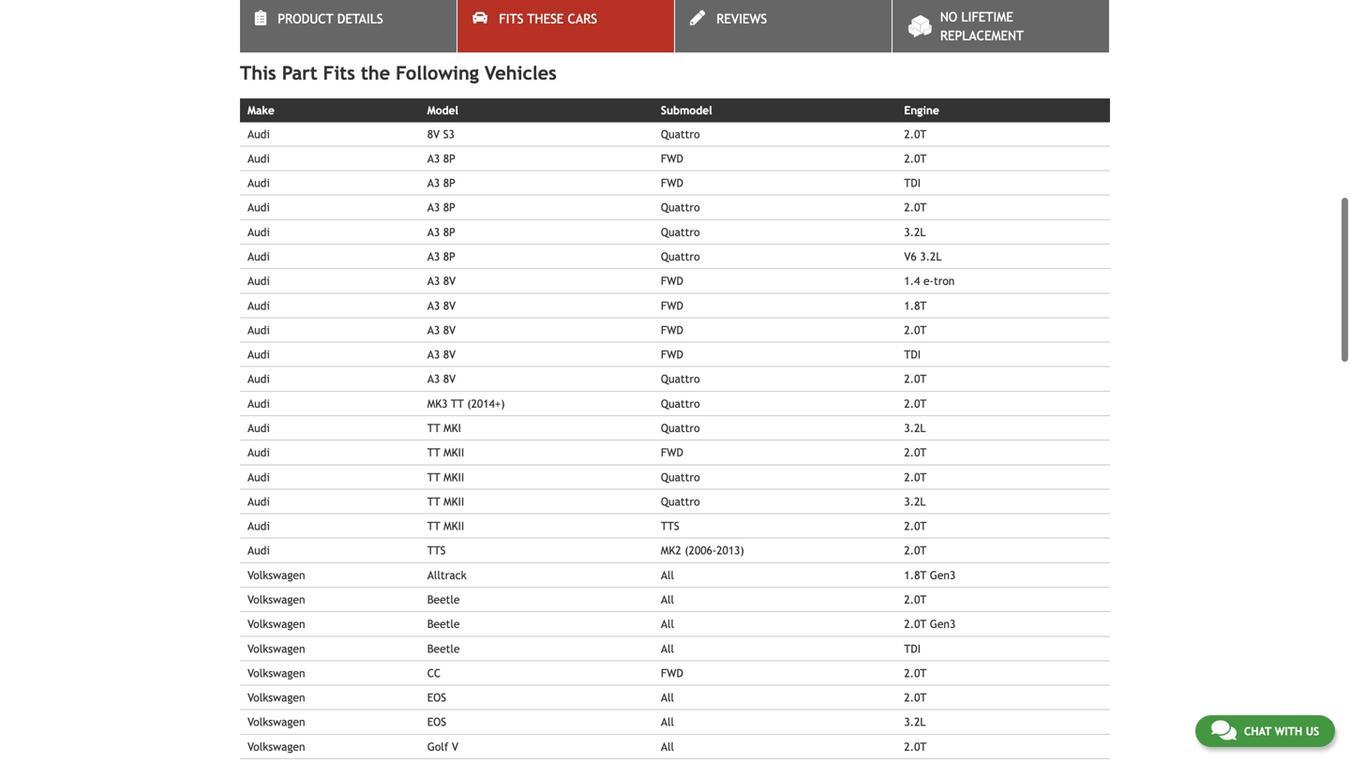 Task type: vqa. For each thing, say whether or not it's contained in the screenshot.


Task type: locate. For each thing, give the bounding box(es) containing it.
cars
[[568, 11, 598, 26]]

4 8p from the top
[[443, 225, 456, 239]]

7 a3 from the top
[[428, 299, 440, 312]]

cc
[[428, 667, 441, 680]]

9 2.0t from the top
[[905, 520, 927, 533]]

fwd
[[661, 152, 684, 165], [661, 176, 684, 190], [661, 275, 684, 288], [661, 299, 684, 312], [661, 324, 684, 337], [661, 348, 684, 361], [661, 446, 684, 459], [661, 667, 684, 680]]

1.8t up 2.0t gen3
[[905, 569, 927, 582]]

1 2.0t from the top
[[905, 127, 927, 141]]

eos down cc at the bottom left of the page
[[428, 691, 447, 705]]

mkii
[[444, 446, 465, 459], [444, 471, 465, 484], [444, 495, 465, 508], [444, 520, 465, 533]]

0 vertical spatial 1.8t
[[905, 299, 927, 312]]

0 vertical spatial eos
[[428, 691, 447, 705]]

2013)
[[717, 544, 745, 557]]

eos
[[428, 691, 447, 705], [428, 716, 447, 729]]

gen3 up 2.0t gen3
[[930, 569, 956, 582]]

4 all from the top
[[661, 642, 675, 655]]

4 2.0t from the top
[[905, 324, 927, 337]]

lifetime
[[962, 9, 1014, 24]]

8v
[[428, 127, 440, 141], [443, 275, 456, 288], [443, 299, 456, 312], [443, 324, 456, 337], [443, 348, 456, 361], [443, 373, 456, 386]]

eos for 3.2l
[[428, 716, 447, 729]]

3.2l
[[905, 225, 926, 239], [921, 250, 942, 263], [905, 422, 926, 435], [905, 495, 926, 508], [905, 716, 926, 729]]

part
[[282, 62, 318, 84]]

product details
[[278, 11, 383, 26]]

4 mkii from the top
[[444, 520, 465, 533]]

1 tt mkii from the top
[[428, 446, 465, 459]]

2 tt mkii from the top
[[428, 471, 465, 484]]

8p
[[443, 152, 456, 165], [443, 176, 456, 190], [443, 201, 456, 214], [443, 225, 456, 239], [443, 250, 456, 263]]

6 volkswagen from the top
[[248, 691, 305, 705]]

1 mkii from the top
[[444, 446, 465, 459]]

mk2 (2006-2013)
[[661, 544, 745, 557]]

1 horizontal spatial fits
[[499, 11, 524, 26]]

all
[[661, 569, 675, 582], [661, 593, 675, 606], [661, 618, 675, 631], [661, 642, 675, 655], [661, 691, 675, 705], [661, 716, 675, 729], [661, 740, 675, 754]]

s3
[[443, 127, 455, 141]]

alltrack
[[428, 569, 467, 582]]

5 quattro from the top
[[661, 373, 700, 386]]

0 vertical spatial beetle
[[428, 593, 460, 606]]

2.0t
[[905, 127, 927, 141], [905, 152, 927, 165], [905, 201, 927, 214], [905, 324, 927, 337], [905, 373, 927, 386], [905, 397, 927, 410], [905, 446, 927, 459], [905, 471, 927, 484], [905, 520, 927, 533], [905, 544, 927, 557], [905, 593, 927, 606], [905, 618, 927, 631], [905, 667, 927, 680], [905, 691, 927, 705], [905, 740, 927, 754]]

beetle
[[428, 593, 460, 606], [428, 618, 460, 631], [428, 642, 460, 655]]

mk3 tt (2014+)
[[428, 397, 505, 410]]

1 eos from the top
[[428, 691, 447, 705]]

1 vertical spatial beetle
[[428, 618, 460, 631]]

7 all from the top
[[661, 740, 675, 754]]

2 beetle from the top
[[428, 618, 460, 631]]

following
[[396, 62, 479, 84]]

product details link
[[240, 0, 457, 53]]

15 audi from the top
[[248, 471, 270, 484]]

1 horizontal spatial tts
[[661, 520, 680, 533]]

model
[[428, 104, 459, 117]]

the
[[361, 62, 390, 84]]

eos up golf
[[428, 716, 447, 729]]

2 gen3 from the top
[[930, 618, 956, 631]]

tt mkii
[[428, 446, 465, 459], [428, 471, 465, 484], [428, 495, 465, 508], [428, 520, 465, 533]]

fits these cars link
[[458, 0, 674, 53]]

no lifetime replacement link
[[893, 0, 1110, 53]]

1 vertical spatial gen3
[[930, 618, 956, 631]]

3 a3 from the top
[[428, 201, 440, 214]]

2 eos from the top
[[428, 716, 447, 729]]

11 audi from the top
[[248, 373, 270, 386]]

fits left the
[[323, 62, 355, 84]]

a3 8v
[[428, 275, 456, 288], [428, 299, 456, 312], [428, 324, 456, 337], [428, 348, 456, 361], [428, 373, 456, 386]]

4 a3 8p from the top
[[428, 225, 456, 239]]

7 audi from the top
[[248, 275, 270, 288]]

5 fwd from the top
[[661, 324, 684, 337]]

us
[[1306, 725, 1320, 738]]

2 2.0t from the top
[[905, 152, 927, 165]]

fits left these
[[499, 11, 524, 26]]

3 quattro from the top
[[661, 225, 700, 239]]

volkswagen
[[248, 569, 305, 582], [248, 593, 305, 606], [248, 618, 305, 631], [248, 642, 305, 655], [248, 667, 305, 680], [248, 691, 305, 705], [248, 716, 305, 729], [248, 740, 305, 754]]

6 2.0t from the top
[[905, 397, 927, 410]]

tron
[[934, 275, 955, 288]]

1 8p from the top
[[443, 152, 456, 165]]

0 vertical spatial tdi
[[905, 176, 921, 190]]

3 a3 8p from the top
[[428, 201, 456, 214]]

tts
[[661, 520, 680, 533], [428, 544, 446, 557]]

0 vertical spatial gen3
[[930, 569, 956, 582]]

golf
[[428, 740, 449, 754]]

6 fwd from the top
[[661, 348, 684, 361]]

tdi down engine
[[905, 176, 921, 190]]

3 all from the top
[[661, 618, 675, 631]]

7 2.0t from the top
[[905, 446, 927, 459]]

2 a3 from the top
[[428, 176, 440, 190]]

1 vertical spatial eos
[[428, 716, 447, 729]]

2 vertical spatial tdi
[[905, 642, 921, 655]]

tt
[[451, 397, 464, 410], [428, 422, 440, 435], [428, 446, 440, 459], [428, 471, 440, 484], [428, 495, 440, 508], [428, 520, 440, 533]]

3 mkii from the top
[[444, 495, 465, 508]]

8v s3
[[428, 127, 455, 141]]

gen3 for 1.8t gen3
[[930, 569, 956, 582]]

1.8t down 1.4
[[905, 299, 927, 312]]

1.8t
[[905, 299, 927, 312], [905, 569, 927, 582]]

1 audi from the top
[[248, 127, 270, 141]]

no lifetime replacement
[[941, 9, 1024, 43]]

audi
[[248, 127, 270, 141], [248, 152, 270, 165], [248, 176, 270, 190], [248, 201, 270, 214], [248, 225, 270, 239], [248, 250, 270, 263], [248, 275, 270, 288], [248, 299, 270, 312], [248, 324, 270, 337], [248, 348, 270, 361], [248, 373, 270, 386], [248, 397, 270, 410], [248, 422, 270, 435], [248, 446, 270, 459], [248, 471, 270, 484], [248, 495, 270, 508], [248, 520, 270, 533], [248, 544, 270, 557]]

gen3 for 2.0t gen3
[[930, 618, 956, 631]]

a3
[[428, 152, 440, 165], [428, 176, 440, 190], [428, 201, 440, 214], [428, 225, 440, 239], [428, 250, 440, 263], [428, 275, 440, 288], [428, 299, 440, 312], [428, 324, 440, 337], [428, 348, 440, 361], [428, 373, 440, 386]]

3 2.0t from the top
[[905, 201, 927, 214]]

5 2.0t from the top
[[905, 373, 927, 386]]

2 1.8t from the top
[[905, 569, 927, 582]]

tts up mk2
[[661, 520, 680, 533]]

5 a3 8p from the top
[[428, 250, 456, 263]]

tdi
[[905, 176, 921, 190], [905, 348, 921, 361], [905, 642, 921, 655]]

1 vertical spatial 1.8t
[[905, 569, 927, 582]]

1 1.8t from the top
[[905, 299, 927, 312]]

0 horizontal spatial fits
[[323, 62, 355, 84]]

4 a3 from the top
[[428, 225, 440, 239]]

gen3
[[930, 569, 956, 582], [930, 618, 956, 631]]

replacement
[[941, 28, 1024, 43]]

8 fwd from the top
[[661, 667, 684, 680]]

3.2l for mkii
[[905, 495, 926, 508]]

1 vertical spatial tdi
[[905, 348, 921, 361]]

1 vertical spatial fits
[[323, 62, 355, 84]]

mk3
[[428, 397, 448, 410]]

5 a3 8v from the top
[[428, 373, 456, 386]]

fits these cars
[[499, 11, 598, 26]]

1 beetle from the top
[[428, 593, 460, 606]]

3 beetle from the top
[[428, 642, 460, 655]]

a3 8p
[[428, 152, 456, 165], [428, 176, 456, 190], [428, 201, 456, 214], [428, 225, 456, 239], [428, 250, 456, 263]]

tts up alltrack
[[428, 544, 446, 557]]

tdi down 2.0t gen3
[[905, 642, 921, 655]]

vehicles
[[485, 62, 557, 84]]

2 vertical spatial beetle
[[428, 642, 460, 655]]

0 vertical spatial tts
[[661, 520, 680, 533]]

this
[[240, 62, 276, 84]]

10 audi from the top
[[248, 348, 270, 361]]

chat
[[1245, 725, 1272, 738]]

quattro
[[661, 127, 700, 141], [661, 201, 700, 214], [661, 225, 700, 239], [661, 250, 700, 263], [661, 373, 700, 386], [661, 397, 700, 410], [661, 422, 700, 435], [661, 471, 700, 484], [661, 495, 700, 508]]

3 tt mkii from the top
[[428, 495, 465, 508]]

2 volkswagen from the top
[[248, 593, 305, 606]]

gen3 down 1.8t gen3 at the right bottom of the page
[[930, 618, 956, 631]]

0 horizontal spatial tts
[[428, 544, 446, 557]]

7 fwd from the top
[[661, 446, 684, 459]]

e-
[[924, 275, 934, 288]]

14 audi from the top
[[248, 446, 270, 459]]

10 a3 from the top
[[428, 373, 440, 386]]

1 gen3 from the top
[[930, 569, 956, 582]]

8 a3 from the top
[[428, 324, 440, 337]]

3 a3 8v from the top
[[428, 324, 456, 337]]

tdi down 1.4
[[905, 348, 921, 361]]

mk2
[[661, 544, 682, 557]]

4 volkswagen from the top
[[248, 642, 305, 655]]

8 audi from the top
[[248, 299, 270, 312]]

7 volkswagen from the top
[[248, 716, 305, 729]]

fits
[[499, 11, 524, 26], [323, 62, 355, 84]]

reviews
[[717, 11, 767, 26]]



Task type: describe. For each thing, give the bounding box(es) containing it.
13 audi from the top
[[248, 422, 270, 435]]

eos for 2.0t
[[428, 691, 447, 705]]

4 audi from the top
[[248, 201, 270, 214]]

2 a3 8p from the top
[[428, 176, 456, 190]]

1 fwd from the top
[[661, 152, 684, 165]]

7 quattro from the top
[[661, 422, 700, 435]]

1.4 e-tron
[[905, 275, 955, 288]]

6 a3 from the top
[[428, 275, 440, 288]]

3.2l for mki
[[905, 422, 926, 435]]

1 a3 8p from the top
[[428, 152, 456, 165]]

details
[[337, 11, 383, 26]]

0 vertical spatial fits
[[499, 11, 524, 26]]

6 all from the top
[[661, 716, 675, 729]]

1.8t gen3
[[905, 569, 956, 582]]

3 8p from the top
[[443, 201, 456, 214]]

v6 3.2l
[[905, 250, 942, 263]]

beetle for 2.0t
[[428, 593, 460, 606]]

(2006-
[[685, 544, 717, 557]]

v
[[452, 740, 459, 754]]

1 a3 from the top
[[428, 152, 440, 165]]

1 a3 8v from the top
[[428, 275, 456, 288]]

2 a3 8v from the top
[[428, 299, 456, 312]]

with
[[1275, 725, 1303, 738]]

make
[[248, 104, 275, 117]]

1 volkswagen from the top
[[248, 569, 305, 582]]

4 fwd from the top
[[661, 299, 684, 312]]

submodel
[[661, 104, 713, 117]]

chat with us
[[1245, 725, 1320, 738]]

17 audi from the top
[[248, 520, 270, 533]]

6 quattro from the top
[[661, 397, 700, 410]]

1.8t for 1.8t gen3
[[905, 569, 927, 582]]

1.4
[[905, 275, 921, 288]]

5 audi from the top
[[248, 225, 270, 239]]

these
[[528, 11, 564, 26]]

8 quattro from the top
[[661, 471, 700, 484]]

3 fwd from the top
[[661, 275, 684, 288]]

chat with us link
[[1196, 716, 1336, 748]]

8 volkswagen from the top
[[248, 740, 305, 754]]

15 2.0t from the top
[[905, 740, 927, 754]]

14 2.0t from the top
[[905, 691, 927, 705]]

reviews link
[[675, 0, 892, 53]]

comments image
[[1212, 719, 1237, 742]]

4 quattro from the top
[[661, 250, 700, 263]]

3 volkswagen from the top
[[248, 618, 305, 631]]

no
[[941, 9, 958, 24]]

this part fits the following vehicles
[[240, 62, 557, 84]]

12 2.0t from the top
[[905, 618, 927, 631]]

v6
[[905, 250, 917, 263]]

2 fwd from the top
[[661, 176, 684, 190]]

8 2.0t from the top
[[905, 471, 927, 484]]

engine
[[905, 104, 940, 117]]

1.8t for 1.8t
[[905, 299, 927, 312]]

product
[[278, 11, 334, 26]]

1 quattro from the top
[[661, 127, 700, 141]]

2 audi from the top
[[248, 152, 270, 165]]

golf v
[[428, 740, 459, 754]]

beetle for tdi
[[428, 642, 460, 655]]

1 vertical spatial tts
[[428, 544, 446, 557]]

3.2l for 8p
[[905, 225, 926, 239]]

9 a3 from the top
[[428, 348, 440, 361]]

2 8p from the top
[[443, 176, 456, 190]]

5 a3 from the top
[[428, 250, 440, 263]]

3 audi from the top
[[248, 176, 270, 190]]

4 a3 8v from the top
[[428, 348, 456, 361]]

13 2.0t from the top
[[905, 667, 927, 680]]

9 audi from the top
[[248, 324, 270, 337]]

6 audi from the top
[[248, 250, 270, 263]]

18 audi from the top
[[248, 544, 270, 557]]

5 8p from the top
[[443, 250, 456, 263]]

4 tt mkii from the top
[[428, 520, 465, 533]]

9 quattro from the top
[[661, 495, 700, 508]]

11 2.0t from the top
[[905, 593, 927, 606]]

tdi for 8v
[[905, 348, 921, 361]]

beetle for 2.0t gen3
[[428, 618, 460, 631]]

12 audi from the top
[[248, 397, 270, 410]]

tdi for 8p
[[905, 176, 921, 190]]

5 all from the top
[[661, 691, 675, 705]]

2 quattro from the top
[[661, 201, 700, 214]]

10 2.0t from the top
[[905, 544, 927, 557]]

tt mki
[[428, 422, 461, 435]]

(2014+)
[[467, 397, 505, 410]]

2 all from the top
[[661, 593, 675, 606]]

mki
[[444, 422, 461, 435]]

2.0t gen3
[[905, 618, 956, 631]]

5 volkswagen from the top
[[248, 667, 305, 680]]

1 all from the top
[[661, 569, 675, 582]]

3 tdi from the top
[[905, 642, 921, 655]]

2 mkii from the top
[[444, 471, 465, 484]]

16 audi from the top
[[248, 495, 270, 508]]



